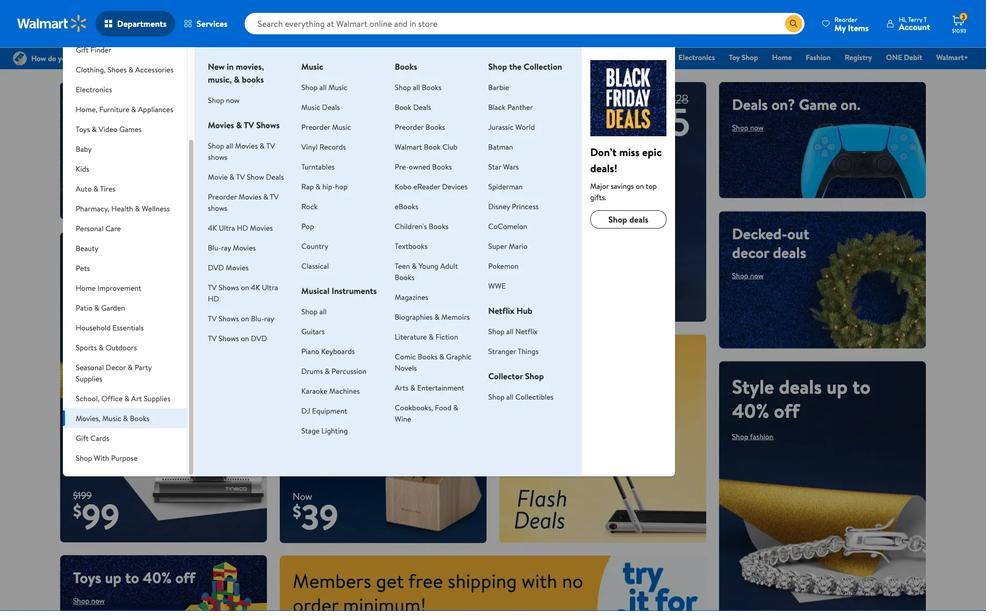 Task type: locate. For each thing, give the bounding box(es) containing it.
0 horizontal spatial ray
[[221, 243, 231, 253]]

blu-ray movies link
[[208, 243, 256, 253]]

pharmacy, health & wellness button
[[63, 199, 187, 219]]

gift finder inside gift finder link
[[628, 52, 665, 63]]

books down club
[[432, 161, 452, 172]]

toys inside dropdown button
[[76, 124, 90, 134]]

1 shows from the top
[[208, 152, 227, 162]]

& left video
[[92, 124, 97, 134]]

1 vertical spatial dvd
[[251, 333, 267, 344]]

& right the teen
[[412, 261, 417, 271]]

pre-
[[395, 161, 409, 172]]

shop now link for toys up to 40% off
[[73, 596, 105, 607]]

country
[[301, 241, 328, 251]]

all up stranger things
[[506, 326, 514, 337]]

accessories
[[135, 64, 174, 75]]

up inside home deals up to 30% off
[[73, 268, 94, 295]]

black down barbie
[[488, 102, 506, 112]]

save
[[293, 234, 361, 282]]

memoirs
[[441, 312, 470, 322]]

deals inside the 'style deals up to 40% off'
[[779, 373, 822, 400]]

& left tires
[[94, 183, 99, 194]]

gift right the holiday shop link
[[628, 52, 641, 63]]

2 vertical spatial up
[[105, 568, 121, 589]]

garden
[[101, 303, 125, 313]]

tv down the dvd movies link
[[208, 282, 217, 293]]

0 vertical spatial hd
[[237, 223, 248, 233]]

$199 $ 99
[[73, 489, 120, 540]]

4k up tv shows on blu-ray link
[[251, 282, 260, 293]]

& left books
[[234, 74, 240, 85]]

on
[[636, 181, 644, 191], [241, 282, 249, 293], [241, 313, 249, 324], [241, 333, 249, 344]]

shop now for decked-out decor deals
[[732, 270, 764, 281]]

0 vertical spatial savings
[[73, 113, 121, 134]]

1 vertical spatial electronics
[[76, 84, 112, 95]]

deals right friday
[[388, 52, 406, 63]]

movies down movies & tv shows
[[235, 140, 258, 151]]

gift finder left electronics 'link'
[[628, 52, 665, 63]]

wwe
[[488, 281, 506, 291]]

0 horizontal spatial essentials
[[112, 323, 144, 333]]

preorder music link
[[301, 122, 351, 132]]

gift for gift finder link
[[628, 52, 641, 63]]

on down tv shows on blu-ray link
[[241, 333, 249, 344]]

& right movie at the top left of page
[[230, 172, 235, 182]]

2 horizontal spatial up
[[827, 373, 848, 400]]

0 vertical spatial book
[[395, 102, 411, 112]]

0 horizontal spatial black
[[346, 52, 364, 63]]

collection
[[524, 61, 562, 73]]

1 horizontal spatial netflix
[[515, 326, 538, 337]]

2 horizontal spatial preorder
[[395, 122, 424, 132]]

0 horizontal spatial 4k
[[208, 223, 217, 233]]

supplies inside dropdown button
[[144, 393, 170, 404]]

spiderman link
[[488, 181, 523, 192]]

ultra up blu-ray movies
[[219, 223, 235, 233]]

1 horizontal spatial ray
[[264, 313, 274, 324]]

1 horizontal spatial ultra
[[262, 282, 278, 293]]

2 shows from the top
[[208, 203, 227, 213]]

now for up to 40% off sports gear
[[531, 394, 544, 405]]

1 vertical spatial supplies
[[144, 393, 170, 404]]

0 horizontal spatial finder
[[90, 44, 111, 55]]

electronics inside electronics 'link'
[[679, 52, 715, 63]]

deals inside shop deals 'link'
[[629, 214, 648, 226]]

members get free shipping with no order minimum!
[[293, 568, 583, 612]]

toys for toys up to 40% off
[[73, 568, 101, 589]]

don't
[[590, 144, 617, 160]]

records
[[319, 142, 346, 152]]

shop now
[[208, 95, 240, 105], [732, 122, 764, 133], [73, 141, 105, 152], [732, 270, 764, 281], [301, 295, 333, 306], [73, 327, 105, 337], [293, 375, 324, 386], [512, 394, 544, 405], [73, 596, 105, 607]]

deals for shop deals
[[629, 214, 648, 226]]

0 vertical spatial netflix
[[488, 305, 515, 317]]

deals inside black friday deals link
[[388, 52, 406, 63]]

shop all netflix
[[488, 326, 538, 337]]

savings inside high tech gifts, huge savings
[[73, 113, 121, 134]]

0 horizontal spatial electronics
[[76, 84, 112, 95]]

& inside teen & young adult books
[[412, 261, 417, 271]]

0 vertical spatial toys
[[76, 124, 90, 134]]

gift finder link
[[624, 52, 669, 63]]

2 vertical spatial 40%
[[143, 568, 172, 589]]

& right the grocery
[[448, 52, 453, 63]]

machines
[[329, 386, 360, 396]]

essentials down patio & garden dropdown button
[[112, 323, 144, 333]]

0 horizontal spatial supplies
[[76, 374, 102, 384]]

gift finder up clothing, at top
[[76, 44, 111, 55]]

& left the graphic
[[439, 352, 444, 362]]

movies down 4k ultra hd movies
[[233, 243, 256, 253]]

preorder movies & tv shows
[[208, 191, 279, 213]]

$ inside now $ 39
[[293, 500, 301, 524]]

all down movies & tv shows
[[226, 140, 233, 151]]

music deals link
[[301, 102, 340, 112]]

now up sports & outdoors
[[91, 327, 105, 337]]

pre-owned books link
[[395, 161, 452, 172]]

& right patio
[[94, 303, 99, 313]]

1 horizontal spatial hd
[[237, 223, 248, 233]]

biographies & memoirs link
[[395, 312, 470, 322]]

gift up clothing, at top
[[76, 44, 89, 55]]

stranger things link
[[488, 346, 539, 357]]

& inside new in movies, music, & books
[[234, 74, 240, 85]]

shows up tv shows on dvd link
[[219, 313, 239, 324]]

black left friday
[[346, 52, 364, 63]]

1 horizontal spatial up
[[105, 568, 121, 589]]

finder inside dropdown button
[[90, 44, 111, 55]]

supplies inside seasonal decor & party supplies
[[76, 374, 102, 384]]

shop all movies & tv shows
[[208, 140, 275, 162]]

percussion
[[332, 366, 366, 377]]

0 vertical spatial electronics
[[679, 52, 715, 63]]

netflix
[[488, 305, 515, 317], [515, 326, 538, 337]]

hd up blu-ray movies
[[237, 223, 248, 233]]

& down school, office & art supplies dropdown button
[[123, 413, 128, 424]]

minimum!
[[343, 592, 426, 612]]

all for music
[[319, 82, 327, 92]]

book down 'shop all books'
[[395, 102, 411, 112]]

supplies down the seasonal
[[76, 374, 102, 384]]

ray down tv shows on 4k ultra hd
[[264, 313, 274, 324]]

outdoors
[[105, 342, 137, 353]]

all down musical
[[319, 306, 327, 317]]

terry
[[908, 15, 922, 24]]

1 horizontal spatial 4k
[[251, 282, 260, 293]]

shop now link for home deals up to 30% off
[[73, 327, 105, 337]]

0 vertical spatial black
[[346, 52, 364, 63]]

free
[[408, 568, 443, 595]]

supplies for seasonal decor & party supplies
[[76, 374, 102, 384]]

ray up dvd movies
[[221, 243, 231, 253]]

1 horizontal spatial 40%
[[553, 347, 582, 368]]

up for home deals up to 30% off
[[73, 268, 94, 295]]

1 horizontal spatial essentials
[[455, 52, 487, 63]]

ultra inside tv shows on 4k ultra hd
[[262, 282, 278, 293]]

tv shows on blu-ray link
[[208, 313, 274, 324]]

0 vertical spatial 40%
[[553, 347, 582, 368]]

now up karaoke
[[311, 375, 324, 386]]

1 vertical spatial shows
[[208, 203, 227, 213]]

tv shows on 4k ultra hd link
[[208, 282, 278, 304]]

Search search field
[[245, 13, 804, 34]]

finder for gift finder link
[[643, 52, 665, 63]]

shoes
[[107, 64, 127, 75]]

star wars
[[488, 161, 519, 172]]

1 vertical spatial savings
[[611, 181, 634, 191]]

shows for tv shows on 4k ultra hd
[[219, 282, 239, 293]]

now dollar 39 null group
[[280, 490, 338, 544]]

0 horizontal spatial hd
[[208, 294, 219, 304]]

wwe link
[[488, 281, 506, 291]]

1 vertical spatial 40%
[[732, 397, 769, 424]]

gift inside gift cards dropdown button
[[76, 433, 89, 444]]

1 horizontal spatial $
[[293, 500, 301, 524]]

debit
[[904, 52, 922, 63]]

game
[[799, 94, 837, 115]]

now down toys up to 40% off on the bottom of the page
[[91, 596, 105, 607]]

club
[[442, 142, 458, 152]]

book left club
[[424, 142, 441, 152]]

1 horizontal spatial electronics
[[679, 52, 715, 63]]

black friday deals
[[346, 52, 406, 63]]

grocery & essentials
[[420, 52, 487, 63]]

blu- up dvd movies
[[208, 243, 221, 253]]

preorder
[[301, 122, 330, 132], [395, 122, 424, 132], [208, 191, 237, 202]]

finder left electronics 'link'
[[643, 52, 665, 63]]

movies down movie & tv show deals link
[[239, 191, 262, 202]]

on down dvd movies
[[241, 282, 249, 293]]

home for home
[[772, 52, 792, 63]]

ultra up tv shows on blu-ray link
[[262, 282, 278, 293]]

1 vertical spatial blu-
[[251, 313, 264, 324]]

movies
[[208, 119, 234, 131], [235, 140, 258, 151], [239, 191, 262, 202], [250, 223, 273, 233], [233, 243, 256, 253], [226, 262, 249, 273]]

books down "literature & fiction"
[[418, 352, 438, 362]]

friday
[[366, 52, 386, 63]]

home for home improvement
[[76, 283, 96, 293]]

& left fiction
[[429, 332, 434, 342]]

pokemon
[[488, 261, 519, 271]]

gift left cards
[[76, 433, 89, 444]]

clothing, shoes & accessories
[[76, 64, 174, 75]]

preorder movies & tv shows link
[[208, 191, 279, 213]]

seasonal decor & party supplies
[[76, 362, 152, 384]]

1 horizontal spatial savings
[[611, 181, 634, 191]]

home inside dropdown button
[[76, 283, 96, 293]]

pets button
[[63, 258, 187, 278]]

now for decked-out decor deals
[[750, 270, 764, 281]]

gift finder inside gift finder dropdown button
[[76, 44, 111, 55]]

0 horizontal spatial preorder
[[208, 191, 237, 202]]

gift finder for gift finder link
[[628, 52, 665, 63]]

order
[[293, 592, 338, 612]]

preorder down movie at the top left of page
[[208, 191, 237, 202]]

essentials inside dropdown button
[[112, 323, 144, 333]]

blu-
[[208, 243, 221, 253], [251, 313, 264, 324]]

walmart image
[[17, 15, 87, 32]]

now down sports
[[531, 394, 544, 405]]

1 vertical spatial hd
[[208, 294, 219, 304]]

home deals are served
[[293, 347, 440, 368]]

blu-ray movies
[[208, 243, 256, 253]]

now for deals on? game on.
[[750, 122, 764, 133]]

gift inside gift finder link
[[628, 52, 641, 63]]

40% inside up to 40% off sports gear
[[553, 347, 582, 368]]

electronics for the 'electronics' dropdown button
[[76, 84, 112, 95]]

electronics left toy
[[679, 52, 715, 63]]

preorder down music deals link at the left of the page
[[301, 122, 330, 132]]

guitars
[[301, 326, 325, 337]]

preorder books link
[[395, 122, 445, 132]]

walmart
[[395, 142, 422, 152]]

1 horizontal spatial black
[[488, 102, 506, 112]]

dvd down tv shows on blu-ray at the left
[[251, 333, 267, 344]]

shop all collectibles link
[[488, 392, 554, 402]]

& left memoirs
[[435, 312, 440, 322]]

0 horizontal spatial up
[[73, 268, 94, 295]]

& inside shop all movies & tv shows
[[260, 140, 265, 151]]

0 vertical spatial shows
[[208, 152, 227, 162]]

tv down movies & tv shows
[[266, 140, 275, 151]]

sports
[[76, 342, 97, 353]]

to inside home deals up to 30% off
[[99, 268, 117, 295]]

on left top
[[636, 181, 644, 191]]

electronics inside the 'electronics' dropdown button
[[76, 84, 112, 95]]

on up tv shows on dvd link
[[241, 313, 249, 324]]

care
[[105, 223, 121, 234]]

thanksgiving
[[501, 52, 544, 63]]

all up music deals link at the left of the page
[[319, 82, 327, 92]]

1 horizontal spatial supplies
[[144, 393, 170, 404]]

preorder inside preorder movies & tv shows
[[208, 191, 237, 202]]

clothing, shoes & accessories button
[[63, 60, 187, 79]]

black for black friday deals
[[346, 52, 364, 63]]

0 horizontal spatial gift finder
[[76, 44, 111, 55]]

music down office
[[102, 413, 121, 424]]

1 vertical spatial ultra
[[262, 282, 278, 293]]

pop link
[[301, 221, 314, 231]]

hd inside tv shows on 4k ultra hd
[[208, 294, 219, 304]]

now up shop all link
[[320, 295, 333, 306]]

shows up 4k ultra hd movies
[[208, 203, 227, 213]]

0 horizontal spatial savings
[[73, 113, 121, 134]]

electronics for electronics 'link'
[[679, 52, 715, 63]]

essentials right the grocery
[[455, 52, 487, 63]]

netflix hub
[[488, 305, 532, 317]]

jurassic world
[[488, 122, 535, 132]]

1 vertical spatial ray
[[264, 313, 274, 324]]

up for style deals up to 40% off
[[827, 373, 848, 400]]

0 vertical spatial ultra
[[219, 223, 235, 233]]

0 vertical spatial up
[[73, 268, 94, 295]]

$ inside "$199 $ 99"
[[73, 499, 82, 523]]

tv inside shop all movies & tv shows
[[266, 140, 275, 151]]

4k up blu-ray movies link
[[208, 223, 217, 233]]

all inside shop all movies & tv shows
[[226, 140, 233, 151]]

preorder music
[[301, 122, 351, 132]]

gift inside gift finder dropdown button
[[76, 44, 89, 55]]

classical
[[301, 261, 329, 271]]

0 horizontal spatial 40%
[[143, 568, 172, 589]]

1 horizontal spatial preorder
[[301, 122, 330, 132]]

shop
[[598, 52, 614, 63], [742, 52, 758, 63], [488, 61, 507, 73], [301, 82, 318, 92], [395, 82, 411, 92], [208, 95, 224, 105], [732, 122, 748, 133], [208, 140, 224, 151], [73, 141, 89, 152], [608, 214, 627, 226], [732, 270, 748, 281], [301, 295, 318, 306], [301, 306, 318, 317], [488, 326, 505, 337], [73, 327, 89, 337], [525, 371, 544, 382], [293, 375, 309, 386], [488, 392, 505, 402], [512, 394, 529, 405], [732, 432, 748, 442], [76, 453, 92, 464], [73, 596, 89, 607]]

gift for gift finder dropdown button
[[76, 44, 89, 55]]

now for home deals are served
[[311, 375, 324, 386]]

shop now for high tech gifts, huge savings
[[73, 141, 105, 152]]

0 horizontal spatial blu-
[[208, 243, 221, 253]]

books down the teen
[[395, 272, 415, 283]]

panther
[[507, 102, 533, 112]]

black friday deals link
[[342, 52, 411, 63]]

shows inside tv shows on 4k ultra hd
[[219, 282, 239, 293]]

& inside comic books & graphic novels
[[439, 352, 444, 362]]

1 vertical spatial book
[[424, 142, 441, 152]]

home inside home deals up to 30% off
[[73, 244, 124, 271]]

0 horizontal spatial book
[[395, 102, 411, 112]]

gift cards button
[[63, 429, 187, 448]]

to inside up to 40% off sports gear
[[535, 347, 549, 368]]

up inside the 'style deals up to 40% off'
[[827, 373, 848, 400]]

1 horizontal spatial gift finder
[[628, 52, 665, 63]]

1 vertical spatial toys
[[73, 568, 101, 589]]

& down show
[[263, 191, 268, 202]]

toy shop
[[729, 52, 758, 63]]

0 vertical spatial supplies
[[76, 374, 102, 384]]

$ for 39
[[293, 500, 301, 524]]

tv down tv shows on blu-ray at the left
[[208, 333, 217, 344]]

on for tv shows on blu-ray
[[241, 313, 249, 324]]

1 vertical spatial black
[[488, 102, 506, 112]]

on inside tv shows on 4k ultra hd
[[241, 282, 249, 293]]

netflix left hub
[[488, 305, 515, 317]]

kobo
[[395, 181, 412, 192]]

preorder for books
[[395, 122, 424, 132]]

gift finder
[[76, 44, 111, 55], [628, 52, 665, 63]]

deals up preorder books link
[[413, 102, 431, 112]]

1 vertical spatial up
[[827, 373, 848, 400]]

savings inside don't miss epic deals! major savings on top gifts.
[[611, 181, 634, 191]]

teen & young adult books link
[[395, 261, 458, 283]]

0 horizontal spatial dvd
[[208, 262, 224, 273]]

tv left show
[[236, 172, 245, 182]]

beauty
[[76, 243, 98, 254]]

reorder
[[835, 15, 857, 24]]

now down video
[[91, 141, 105, 152]]

music up music deals link at the left of the page
[[328, 82, 347, 92]]

all for netflix hub
[[506, 326, 514, 337]]

deals inside decked-out decor deals
[[773, 242, 806, 263]]

shows down tv shows on blu-ray link
[[219, 333, 239, 344]]

finder for gift finder dropdown button
[[90, 44, 111, 55]]

netflix up things
[[515, 326, 538, 337]]

shop all netflix link
[[488, 326, 538, 337]]

departments button
[[96, 11, 175, 37]]

& right drums
[[325, 366, 330, 377]]

0 horizontal spatial $
[[73, 499, 82, 523]]

hd up tv shows on blu-ray link
[[208, 294, 219, 304]]

now down music, on the left top
[[226, 95, 240, 105]]

finder up clothing, at top
[[90, 44, 111, 55]]

my
[[835, 22, 846, 34]]

2 horizontal spatial 40%
[[732, 397, 769, 424]]

deals left on?
[[732, 94, 768, 115]]

1 vertical spatial 4k
[[251, 282, 260, 293]]

now $ 39
[[293, 490, 338, 541]]

deals inside home deals up to 30% off
[[128, 244, 171, 271]]

cards
[[90, 433, 109, 444]]

1 vertical spatial essentials
[[112, 323, 144, 333]]

collector
[[488, 371, 523, 382]]

stage lighting link
[[301, 426, 348, 436]]

no
[[562, 568, 583, 595]]

shop now link for decked-out decor deals
[[732, 270, 764, 281]]

shop now for deals on? game on.
[[732, 122, 764, 133]]

books down art
[[130, 413, 150, 424]]

now down deals on? game on. on the top right of the page
[[750, 122, 764, 133]]

& right food
[[453, 403, 458, 413]]

blu- up tv shows on dvd link
[[251, 313, 264, 324]]

& down movies & tv shows
[[260, 140, 265, 151]]

1 horizontal spatial finder
[[643, 52, 665, 63]]

0 horizontal spatial netflix
[[488, 305, 515, 317]]



Task type: describe. For each thing, give the bounding box(es) containing it.
books right children's on the left of page
[[429, 221, 449, 231]]

shop inside dropdown button
[[76, 453, 92, 464]]

now for toys up to 40% off
[[91, 596, 105, 607]]

preorder for movies & tv shows
[[208, 191, 237, 202]]

star
[[488, 161, 501, 172]]

home for home deals up to 30% off
[[73, 244, 124, 271]]

now for high tech gifts, huge savings
[[91, 141, 105, 152]]

dj equipment link
[[301, 406, 347, 416]]

shipping
[[448, 568, 517, 595]]

ebooks link
[[395, 201, 418, 212]]

music up "records"
[[332, 122, 351, 132]]

home, furniture & appliances button
[[63, 99, 187, 119]]

grocery
[[420, 52, 446, 63]]

on for tv shows on dvd
[[241, 333, 249, 344]]

children's
[[395, 221, 427, 231]]

shop inside shop all movies & tv shows
[[208, 140, 224, 151]]

school, office & art supplies
[[76, 393, 170, 404]]

black for black panther
[[488, 102, 506, 112]]

& inside seasonal decor & party supplies
[[128, 362, 133, 373]]

& up shop all movies & tv shows link
[[236, 119, 242, 131]]

1 vertical spatial netflix
[[515, 326, 538, 337]]

pharmacy, health & wellness
[[76, 203, 170, 214]]

huge
[[179, 94, 212, 115]]

party
[[134, 362, 152, 373]]

Walmart Site-Wide search field
[[245, 13, 804, 34]]

deals for style deals up to 40% off
[[779, 373, 822, 400]]

1 horizontal spatial book
[[424, 142, 441, 152]]

sports & outdoors button
[[63, 338, 187, 358]]

was dollar $199, now dollar 99 group
[[60, 489, 120, 543]]

& right sports
[[99, 342, 104, 353]]

shop inside 'link'
[[608, 214, 627, 226]]

electronics button
[[63, 79, 187, 99]]

& inside preorder movies & tv shows
[[263, 191, 268, 202]]

hub
[[517, 305, 532, 317]]

stage lighting
[[301, 426, 348, 436]]

0 vertical spatial ray
[[221, 243, 231, 253]]

movies inside shop all movies & tv shows
[[235, 140, 258, 151]]

shows for tv shows on blu-ray
[[219, 313, 239, 324]]

toys & video games
[[76, 124, 142, 134]]

rap & hip-hop
[[301, 181, 348, 192]]

fashion link
[[801, 52, 836, 63]]

$ for 99
[[73, 499, 82, 523]]

pharmacy,
[[76, 203, 110, 214]]

1 horizontal spatial dvd
[[251, 333, 267, 344]]

shop now for toys up to 40% off
[[73, 596, 105, 607]]

tv inside preorder movies & tv shows
[[270, 191, 279, 202]]

books inside comic books & graphic novels
[[418, 352, 438, 362]]

disney princess link
[[488, 201, 539, 212]]

now for home deals up to 30% off
[[91, 327, 105, 337]]

arts & entertainment link
[[395, 383, 464, 393]]

shop now link for up to 40% off sports gear
[[512, 394, 544, 405]]

shop now for home deals are served
[[293, 375, 324, 386]]

items
[[848, 22, 869, 34]]

toys & video games button
[[63, 119, 187, 139]]

super mario link
[[488, 241, 528, 251]]

vinyl
[[301, 142, 318, 152]]

cocomelon
[[488, 221, 527, 231]]

teen
[[395, 261, 410, 271]]

& right the furniture
[[131, 104, 136, 114]]

gift for gift cards dropdown button
[[76, 433, 89, 444]]

preorder books
[[395, 122, 445, 132]]

fiction
[[436, 332, 458, 342]]

movies, music & books
[[76, 413, 150, 424]]

& right health
[[135, 203, 140, 214]]

deals right show
[[266, 172, 284, 182]]

books up book deals at the left of page
[[422, 82, 442, 92]]

the holiday shop link
[[553, 52, 619, 63]]

now for save big!
[[320, 295, 333, 306]]

wellness
[[142, 203, 170, 214]]

1 horizontal spatial blu-
[[251, 313, 264, 324]]

0 vertical spatial essentials
[[455, 52, 487, 63]]

shop now link for high tech gifts, huge savings
[[73, 141, 105, 152]]

off inside up to 40% off sports gear
[[585, 347, 605, 368]]

home for home deals are served
[[293, 347, 332, 368]]

shows for tv shows on dvd
[[219, 333, 239, 344]]

books up walmart book club link
[[426, 122, 445, 132]]

on for tv shows on 4k ultra hd
[[241, 282, 249, 293]]

off inside the 'style deals up to 40% off'
[[774, 397, 800, 424]]

to inside the 'style deals up to 40% off'
[[852, 373, 871, 400]]

all down collector
[[506, 392, 514, 402]]

decor
[[106, 362, 126, 373]]

movies down huge
[[208, 119, 234, 131]]

decked-
[[732, 223, 787, 244]]

hi, terry t account
[[899, 15, 930, 33]]

off inside home deals up to 30% off
[[73, 292, 99, 319]]

books inside dropdown button
[[130, 413, 150, 424]]

young
[[419, 261, 439, 271]]

furniture
[[99, 104, 129, 114]]

shows up shop all movies & tv shows link
[[256, 119, 280, 131]]

novels
[[395, 363, 417, 373]]

pre-owned books
[[395, 161, 452, 172]]

seasonal decor & party supplies button
[[63, 358, 187, 389]]

clothing,
[[76, 64, 106, 75]]

on.
[[841, 94, 861, 115]]

books inside teen & young adult books
[[395, 272, 415, 283]]

magazines link
[[395, 292, 428, 302]]

health
[[111, 203, 133, 214]]

0 horizontal spatial ultra
[[219, 223, 235, 233]]

up
[[512, 347, 531, 368]]

0 vertical spatial 4k
[[208, 223, 217, 233]]

hi,
[[899, 15, 907, 24]]

tv up tv shows on dvd link
[[208, 313, 217, 324]]

music down shop all music link
[[301, 102, 320, 112]]

shop fashion
[[732, 432, 774, 442]]

shop now link for deals on? game on.
[[732, 122, 764, 133]]

search icon image
[[789, 19, 798, 28]]

book deals
[[395, 102, 431, 112]]

deals up the preorder music
[[322, 102, 340, 112]]

purpose
[[111, 453, 138, 464]]

tech
[[108, 94, 138, 115]]

toys for toys & video games
[[76, 124, 90, 134]]

all for books
[[413, 82, 420, 92]]

services button
[[175, 11, 236, 37]]

all for movies & tv shows
[[226, 140, 233, 151]]

shop now link for home deals are served
[[293, 375, 324, 386]]

shop now link for new in movies, music, & books
[[208, 95, 240, 105]]

& right shoes
[[128, 64, 133, 75]]

0 vertical spatial dvd
[[208, 262, 224, 273]]

$10.93
[[952, 27, 966, 34]]

rock
[[301, 201, 318, 212]]

gift finder for gift finder dropdown button
[[76, 44, 111, 55]]

& right arts
[[410, 383, 415, 393]]

served
[[397, 347, 440, 368]]

movies & tv shows
[[208, 119, 280, 131]]

shop all
[[301, 306, 327, 317]]

& left art
[[124, 393, 129, 404]]

star wars link
[[488, 161, 519, 172]]

preorder for music
[[301, 122, 330, 132]]

99
[[82, 492, 120, 540]]

shop all collectibles
[[488, 392, 554, 402]]

with
[[94, 453, 109, 464]]

teen & young adult books
[[395, 261, 458, 283]]

reorder my items
[[835, 15, 869, 34]]

karaoke machines link
[[301, 386, 360, 396]]

supplies for school, office & art supplies
[[144, 393, 170, 404]]

40% inside the 'style deals up to 40% off'
[[732, 397, 769, 424]]

movies inside preorder movies & tv shows
[[239, 191, 262, 202]]

t
[[924, 15, 927, 24]]

literature & fiction link
[[395, 332, 458, 342]]

arts
[[395, 383, 409, 393]]

fashion
[[806, 52, 831, 63]]

0 vertical spatial blu-
[[208, 243, 221, 253]]

shop now for save big!
[[301, 295, 333, 306]]

home improvement button
[[63, 278, 187, 298]]

& inside cookbooks, food & wine
[[453, 403, 458, 413]]

the
[[558, 52, 569, 63]]

deals for home deals up to 30% off
[[128, 244, 171, 271]]

are
[[373, 347, 393, 368]]

with
[[522, 568, 557, 595]]

shows inside preorder movies & tv shows
[[208, 203, 227, 213]]

piano keyboards link
[[301, 346, 355, 357]]

office
[[101, 393, 123, 404]]

auto
[[76, 183, 92, 194]]

rap & hip-hop link
[[301, 181, 348, 192]]

household essentials button
[[63, 318, 187, 338]]

all for musical instruments
[[319, 306, 327, 317]]

deals for home deals are served
[[336, 347, 369, 368]]

kobo ereader devices
[[395, 181, 468, 192]]

music up shop all music
[[301, 61, 323, 73]]

shows inside shop all movies & tv shows
[[208, 152, 227, 162]]

children's books
[[395, 221, 449, 231]]

comic
[[395, 352, 416, 362]]

tv inside tv shows on 4k ultra hd
[[208, 282, 217, 293]]

movies, music & books image
[[590, 60, 667, 136]]

movies down preorder movies & tv shows link at the left
[[250, 223, 273, 233]]

collector shop
[[488, 371, 544, 382]]

high
[[73, 94, 105, 115]]

& right rap
[[316, 181, 321, 192]]

on inside don't miss epic deals! major savings on top gifts.
[[636, 181, 644, 191]]

books up shop all books link
[[395, 61, 417, 73]]

4k inside tv shows on 4k ultra hd
[[251, 282, 260, 293]]

gear
[[557, 366, 586, 387]]

movie & tv show deals
[[208, 172, 284, 182]]

food
[[435, 403, 452, 413]]

devices
[[442, 181, 468, 192]]

shop now link for save big!
[[293, 292, 342, 309]]

tv up shop all movies & tv shows link
[[244, 119, 254, 131]]

shop now for up to 40% off sports gear
[[512, 394, 544, 405]]

shop now for home deals up to 30% off
[[73, 327, 105, 337]]

tv shows on 4k ultra hd
[[208, 282, 278, 304]]

movies down blu-ray movies
[[226, 262, 249, 273]]

cookbooks, food & wine
[[395, 403, 458, 424]]

music inside dropdown button
[[102, 413, 121, 424]]



Task type: vqa. For each thing, say whether or not it's contained in the screenshot.
the middle Cleaner
no



